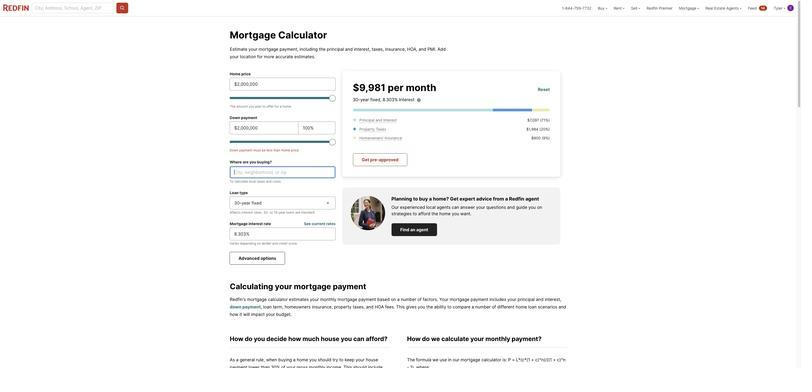 Task type: describe. For each thing, give the bounding box(es) containing it.
approved
[[379, 157, 399, 163]]

mortgage up estimates
[[294, 282, 331, 292]]

8.303%
[[383, 97, 398, 103]]

1 vertical spatial get
[[450, 196, 458, 202]]

you inside "as a general rule, when buying a home you should try to keep your house payment lower than 30% of your gross monthly income. this should includ"
[[309, 358, 317, 363]]

more
[[264, 54, 274, 59]]

1-844-759-7732 link
[[562, 6, 591, 10]]

rule,
[[256, 358, 265, 363]]

see
[[304, 222, 311, 226]]

, loan term, homeowners insurance, property taxes, and hoa fees. this gives you the ability to compare a number of different home loan scenarios and how it will impact your budget.
[[230, 305, 566, 318]]

per
[[388, 82, 404, 94]]

principal inside estimate your mortgage payment, including the principal and interest, taxes, insurance, hoa, and pmi. add your location for more accurate estimates.
[[327, 47, 344, 52]]

2 + from the left
[[553, 358, 556, 363]]

homeowners'
[[359, 136, 384, 141]]

and inside our experienced local agents can answer your questions and guide you on strategies to afford the home you want.
[[507, 205, 515, 210]]

0 horizontal spatial can
[[353, 336, 364, 343]]

insurance, inside estimate your mortgage payment, including the principal and interest, taxes, insurance, hoa, and pmi. add your location for more accurate estimates.
[[385, 47, 406, 52]]

-
[[407, 365, 409, 369]]

mortgage inside the formula we use in our mortgage calculator is: p = l*(c*(1 + c)^n)/((1 + c)^n - 1), where:
[[461, 358, 480, 363]]

factors.
[[423, 297, 438, 303]]

agents
[[726, 6, 739, 10]]

affects interest rates. 30- or 15-year loans are standard.
[[230, 211, 315, 215]]

insurance
[[385, 136, 402, 141]]

interest for mortgage
[[249, 222, 263, 226]]

payment left includes
[[471, 297, 488, 303]]

get inside button
[[362, 157, 369, 163]]

you left the plan
[[249, 105, 254, 109]]

0 horizontal spatial should
[[318, 358, 331, 363]]

14
[[761, 6, 765, 10]]

the inside our experienced local agents can answer your questions and guide you on strategies to afford the home you want.
[[432, 211, 438, 217]]

where are you buying?
[[230, 160, 272, 165]]

fees.
[[385, 305, 395, 310]]

agent image
[[351, 196, 385, 231]]

calculating your mortgage payment
[[230, 282, 366, 292]]

payment left must
[[239, 149, 253, 153]]

Home Price Slider range field
[[230, 95, 336, 101]]

(71%)
[[540, 118, 550, 123]]

sell ▾
[[631, 6, 640, 10]]

on inside 'redfin's mortgage calculator estimates your monthly mortgage payment based on a number of factors. your mortgage payment includes your principal and interest, down payment'
[[391, 297, 396, 303]]

homeowners' insurance
[[359, 136, 402, 141]]

calculating
[[230, 282, 273, 292]]

strategies
[[391, 211, 412, 217]]

$1,984 (20%)
[[526, 127, 550, 132]]

0 horizontal spatial house
[[321, 336, 339, 343]]

impact
[[251, 312, 265, 318]]

standard.
[[301, 211, 315, 215]]

1 horizontal spatial calculate
[[441, 336, 469, 343]]

1 loan from the left
[[263, 305, 272, 310]]

costs.
[[273, 180, 282, 184]]

mortgage ▾
[[679, 6, 699, 10]]

you left decide
[[254, 336, 265, 343]]

including
[[300, 47, 318, 52]]

varies depending on lender and credit score.
[[230, 242, 298, 246]]

1 vertical spatial for
[[275, 105, 279, 109]]

loan type
[[230, 191, 248, 195]]

$9,981 per month
[[353, 82, 436, 94]]

type
[[240, 191, 248, 195]]

location
[[240, 54, 256, 59]]

your inside our experienced local agents can answer your questions and guide you on strategies to afford the home you want.
[[476, 205, 485, 210]]

affects
[[230, 211, 241, 215]]

the for the formula we use in our mortgage calculator is: p = l*(c*(1 + c)^n)/((1 + c)^n - 1), where:
[[407, 358, 415, 363]]

property taxes link
[[359, 127, 386, 132]]

a right buy
[[429, 196, 432, 202]]

sell
[[631, 6, 637, 10]]

experienced
[[400, 205, 425, 210]]

30- for 30-year fixed, 8.303% interest
[[353, 97, 360, 103]]

gross
[[297, 365, 308, 369]]

do for you
[[245, 336, 252, 343]]

from
[[493, 196, 504, 202]]

a inside , loan term, homeowners insurance, property taxes, and hoa fees. this gives you the ability to compare a number of different home loan scenarios and how it will impact your budget.
[[472, 305, 474, 310]]

homeowners
[[285, 305, 311, 310]]

15-
[[274, 211, 279, 215]]

principal
[[359, 118, 375, 123]]

Down Payment Slider range field
[[230, 139, 336, 145]]

buy ▾ button
[[598, 0, 607, 16]]

buying?
[[257, 160, 272, 165]]

0 horizontal spatial are
[[243, 160, 249, 165]]

calculator inside 'redfin's mortgage calculator estimates your monthly mortgage payment based on a number of factors. your mortgage payment includes your principal and interest, down payment'
[[268, 297, 288, 303]]

a inside 'redfin's mortgage calculator estimates your monthly mortgage payment based on a number of factors. your mortgage payment includes your principal and interest, down payment'
[[397, 297, 400, 303]]

we for calculate
[[431, 336, 440, 343]]

2 vertical spatial 30-
[[263, 211, 269, 215]]

year for fixed
[[242, 201, 250, 206]]

real estate agents ▾
[[706, 6, 742, 10]]

down for down payment
[[230, 116, 240, 120]]

a right buying
[[293, 358, 296, 363]]

answer
[[460, 205, 475, 210]]

redfin's
[[230, 297, 246, 303]]

down payment link
[[230, 305, 261, 310]]

1 horizontal spatial are
[[295, 211, 300, 215]]

1 horizontal spatial than
[[273, 149, 280, 153]]

can inside our experienced local agents can answer your questions and guide you on strategies to afford the home you want.
[[452, 205, 459, 210]]

0 horizontal spatial redfin
[[509, 196, 524, 202]]

depending
[[240, 242, 256, 246]]

mortgage ▾ button
[[676, 0, 702, 16]]

where:
[[416, 365, 430, 369]]

it
[[240, 312, 242, 318]]

you up keep at the bottom left of the page
[[341, 336, 352, 343]]

property
[[334, 305, 351, 310]]

redfin premier button
[[643, 0, 676, 16]]

rates.
[[254, 211, 263, 215]]

reset button
[[538, 86, 550, 93]]

redfin inside redfin premier button
[[647, 6, 658, 10]]

estimates.
[[294, 54, 315, 59]]

to inside , loan term, homeowners insurance, property taxes, and hoa fees. this gives you the ability to compare a number of different home loan scenarios and how it will impact your budget.
[[447, 305, 452, 310]]

City, Address, School, Agent, ZIP search field
[[32, 3, 114, 13]]

ability
[[434, 305, 446, 310]]

insurance, inside , loan term, homeowners insurance, property taxes, and hoa fees. this gives you the ability to compare a number of different home loan scenarios and how it will impact your budget.
[[312, 305, 333, 310]]

your inside , loan term, homeowners insurance, property taxes, and hoa fees. this gives you the ability to compare a number of different home loan scenarios and how it will impact your budget.
[[266, 312, 275, 318]]

this inside , loan term, homeowners insurance, property taxes, and hoa fees. this gives you the ability to compare a number of different home loan scenarios and how it will impact your budget.
[[396, 305, 405, 310]]

0 vertical spatial home
[[230, 72, 241, 76]]

1 vertical spatial should
[[353, 365, 367, 369]]

1-
[[562, 6, 565, 10]]

rent ▾ button
[[614, 0, 625, 16]]

want.
[[460, 211, 472, 217]]

mortgage up ,
[[247, 297, 267, 303]]

1 vertical spatial price
[[291, 149, 299, 153]]

buy
[[419, 196, 428, 202]]

the amount you plan to offer for a home.
[[230, 105, 292, 109]]

a left home. in the top left of the page
[[280, 105, 282, 109]]

payment up will
[[242, 305, 261, 310]]

you left want.
[[452, 211, 459, 217]]

1 vertical spatial on
[[257, 242, 261, 246]]

▾ for buy ▾
[[606, 6, 607, 10]]

see current rates
[[304, 222, 336, 226]]

your up estimates
[[275, 282, 292, 292]]

▾ for rent ▾
[[623, 6, 625, 10]]

844-
[[565, 6, 574, 10]]

your up location
[[249, 47, 257, 52]]

1 vertical spatial home
[[281, 149, 290, 153]]

your down estimate
[[230, 54, 239, 59]]

0 horizontal spatial calculate
[[234, 180, 248, 184]]

a right as
[[236, 358, 239, 363]]

feed
[[748, 6, 757, 10]]

30-year fixed, 8.303% interest
[[353, 97, 415, 103]]

estimate
[[230, 47, 247, 52]]

premier
[[659, 6, 673, 10]]

$9,981
[[353, 82, 386, 94]]

keep
[[345, 358, 354, 363]]

you left buying?
[[249, 160, 256, 165]]

taxes, inside estimate your mortgage payment, including the principal and interest, taxes, insurance, hoa, and pmi. add your location for more accurate estimates.
[[372, 47, 384, 52]]

principal and interest
[[359, 118, 397, 123]]

lender
[[262, 242, 271, 246]]

rent
[[614, 6, 622, 10]]

where
[[230, 160, 242, 165]]

how inside , loan term, homeowners insurance, property taxes, and hoa fees. this gives you the ability to compare a number of different home loan scenarios and how it will impact your budget.
[[230, 312, 238, 318]]

l*(c*(1
[[516, 358, 530, 363]]

principal inside 'redfin's mortgage calculator estimates your monthly mortgage payment based on a number of factors. your mortgage payment includes your principal and interest, down payment'
[[518, 297, 535, 303]]

add
[[438, 47, 446, 52]]

mortgage for mortgage ▾
[[679, 6, 696, 10]]

mortgage up the compare on the bottom right of page
[[450, 297, 469, 303]]

house inside "as a general rule, when buying a home you should try to keep your house payment lower than 30% of your gross monthly income. this should includ"
[[366, 358, 378, 363]]

down payment must be less than home price
[[230, 149, 299, 153]]

number inside 'redfin's mortgage calculator estimates your monthly mortgage payment based on a number of factors. your mortgage payment includes your principal and interest, down payment'
[[401, 297, 416, 303]]

mortgage up property
[[338, 297, 357, 303]]

use
[[440, 358, 447, 363]]

the inside , loan term, homeowners insurance, property taxes, and hoa fees. this gives you the ability to compare a number of different home loan scenarios and how it will impact your budget.
[[426, 305, 433, 310]]

real estate agents ▾ button
[[702, 0, 745, 16]]

payment inside "as a general rule, when buying a home you should try to keep your house payment lower than 30% of your gross monthly income. this should includ"
[[230, 365, 247, 369]]

payment up property
[[333, 282, 366, 292]]

you inside , loan term, homeowners insurance, property taxes, and hoa fees. this gives you the ability to compare a number of different home loan scenarios and how it will impact your budget.
[[418, 305, 425, 310]]



Task type: vqa. For each thing, say whether or not it's contained in the screenshot.
28
no



Task type: locate. For each thing, give the bounding box(es) containing it.
1 horizontal spatial year
[[279, 211, 285, 215]]

home price
[[230, 72, 251, 76]]

interest
[[399, 97, 415, 103], [383, 118, 397, 123]]

0 vertical spatial house
[[321, 336, 339, 343]]

interest for affects
[[242, 211, 253, 215]]

1 vertical spatial interest,
[[545, 297, 561, 303]]

2 horizontal spatial of
[[492, 305, 496, 310]]

2 vertical spatial the
[[426, 305, 433, 310]]

1 horizontal spatial do
[[422, 336, 430, 343]]

do for we
[[422, 336, 430, 343]]

home inside our experienced local agents can answer your questions and guide you on strategies to afford the home you want.
[[439, 211, 451, 217]]

30- for 30-year fixed
[[234, 201, 242, 206]]

of for ability
[[492, 305, 496, 310]]

do
[[245, 336, 252, 343], [422, 336, 430, 343]]

monthly up property
[[320, 297, 336, 303]]

real
[[706, 6, 713, 10]]

0 horizontal spatial local
[[249, 180, 256, 184]]

plan
[[255, 105, 262, 109]]

mortgage inside estimate your mortgage payment, including the principal and interest, taxes, insurance, hoa, and pmi. add your location for more accurate estimates.
[[259, 47, 278, 52]]

1 vertical spatial principal
[[518, 297, 535, 303]]

30- left "or"
[[263, 211, 269, 215]]

this inside "as a general rule, when buying a home you should try to keep your house payment lower than 30% of your gross monthly income. this should includ"
[[344, 365, 352, 369]]

0 horizontal spatial this
[[344, 365, 352, 369]]

get pre-approved button
[[353, 154, 407, 166]]

insurance, left hoa,
[[385, 47, 406, 52]]

do up general
[[245, 336, 252, 343]]

than down rule,
[[261, 365, 270, 369]]

to left buy
[[413, 196, 418, 202]]

a right the compare on the bottom right of page
[[472, 305, 474, 310]]

1 vertical spatial 30-
[[234, 201, 242, 206]]

payment down amount
[[241, 116, 257, 120]]

local up afford
[[426, 205, 436, 210]]

loan left the 'scenarios'
[[528, 305, 537, 310]]

0 horizontal spatial how
[[230, 336, 243, 343]]

1 down from the top
[[230, 116, 240, 120]]

a up , loan term, homeowners insurance, property taxes, and hoa fees. this gives you the ability to compare a number of different home loan scenarios and how it will impact your budget.
[[397, 297, 400, 303]]

how left much
[[288, 336, 301, 343]]

2 how from the left
[[407, 336, 421, 343]]

mortgage ▾ button
[[679, 0, 699, 16]]

1 + from the left
[[531, 358, 534, 363]]

redfin's mortgage calculator estimates your monthly mortgage payment based on a number of factors. your mortgage payment includes your principal and interest, down payment
[[230, 297, 561, 310]]

your up the formula we use in our mortgage calculator is: p = l*(c*(1 + c)^n)/((1 + c)^n - 1), where:
[[470, 336, 484, 343]]

number inside , loan term, homeowners insurance, property taxes, and hoa fees. this gives you the ability to compare a number of different home loan scenarios and how it will impact your budget.
[[475, 305, 491, 310]]

1 vertical spatial than
[[261, 365, 270, 369]]

0 vertical spatial for
[[257, 54, 263, 59]]

monthly inside 'redfin's mortgage calculator estimates your monthly mortgage payment based on a number of factors. your mortgage payment includes your principal and interest, down payment'
[[320, 297, 336, 303]]

get left expert
[[450, 196, 458, 202]]

interest,
[[354, 47, 371, 52], [545, 297, 561, 303]]

should left try
[[318, 358, 331, 363]]

0 horizontal spatial price
[[241, 72, 251, 76]]

agents
[[437, 205, 451, 210]]

or
[[270, 211, 273, 215]]

1 horizontal spatial home
[[281, 149, 290, 153]]

redfin premier
[[647, 6, 673, 10]]

City, neighborhood, or zip search field
[[230, 166, 336, 179]]

sell ▾ button
[[628, 0, 643, 16]]

can left afford?
[[353, 336, 364, 343]]

1 horizontal spatial house
[[366, 358, 378, 363]]

submit search image
[[120, 5, 125, 11]]

find an agent
[[400, 228, 428, 233]]

than inside "as a general rule, when buying a home you should try to keep your house payment lower than 30% of your gross monthly income. this should includ"
[[261, 365, 270, 369]]

$900 (9%)
[[531, 136, 550, 141]]

an
[[410, 228, 415, 233]]

of inside , loan term, homeowners insurance, property taxes, and hoa fees. this gives you the ability to compare a number of different home loan scenarios and how it will impact your budget.
[[492, 305, 496, 310]]

can
[[452, 205, 459, 210], [353, 336, 364, 343]]

mortgage up the more
[[259, 47, 278, 52]]

monthly right gross
[[309, 365, 325, 369]]

▾ left user photo
[[784, 6, 785, 10]]

of inside 'redfin's mortgage calculator estimates your monthly mortgage payment based on a number of factors. your mortgage payment includes your principal and interest, down payment'
[[418, 297, 422, 303]]

7732
[[582, 6, 591, 10]]

to right the plan
[[263, 105, 266, 109]]

1 vertical spatial the
[[432, 211, 438, 217]]

of down buying
[[281, 365, 285, 369]]

you down much
[[309, 358, 317, 363]]

1 horizontal spatial how
[[407, 336, 421, 343]]

insurance, left property
[[312, 305, 333, 310]]

to right ability at the right bottom of page
[[447, 305, 452, 310]]

▾ right rent
[[623, 6, 625, 10]]

interest, inside 'redfin's mortgage calculator estimates your monthly mortgage payment based on a number of factors. your mortgage payment includes your principal and interest, down payment'
[[545, 297, 561, 303]]

calculator
[[268, 297, 288, 303], [482, 358, 501, 363]]

6 ▾ from the left
[[784, 6, 785, 10]]

1 horizontal spatial redfin
[[647, 6, 658, 10]]

interest, inside estimate your mortgage payment, including the principal and interest, taxes, insurance, hoa, and pmi. add your location for more accurate estimates.
[[354, 47, 371, 52]]

we inside the formula we use in our mortgage calculator is: p = l*(c*(1 + c)^n)/((1 + c)^n - 1), where:
[[433, 358, 438, 363]]

▾ right the sell
[[638, 6, 640, 10]]

1 vertical spatial insurance,
[[312, 305, 333, 310]]

down up the where
[[230, 149, 238, 153]]

0 horizontal spatial home
[[230, 72, 241, 76]]

offer
[[267, 105, 274, 109]]

number up gives
[[401, 297, 416, 303]]

credit
[[279, 242, 288, 246]]

0 horizontal spatial than
[[261, 365, 270, 369]]

estimates
[[289, 297, 309, 303]]

interest down per
[[399, 97, 415, 103]]

the left amount
[[230, 105, 236, 109]]

score.
[[288, 242, 298, 246]]

are right the where
[[243, 160, 249, 165]]

taxes, inside , loan term, homeowners insurance, property taxes, and hoa fees. this gives you the ability to compare a number of different home loan scenarios and how it will impact your budget.
[[353, 305, 365, 310]]

of inside "as a general rule, when buying a home you should try to keep your house payment lower than 30% of your gross monthly income. this should includ"
[[281, 365, 285, 369]]

income.
[[326, 365, 342, 369]]

down for down payment must be less than home price
[[230, 149, 238, 153]]

how for how do you decide how much house you can afford?
[[230, 336, 243, 343]]

1 horizontal spatial can
[[452, 205, 459, 210]]

▾ left 'real'
[[697, 6, 699, 10]]

1 horizontal spatial home
[[439, 211, 451, 217]]

2 loan from the left
[[528, 305, 537, 310]]

and inside 'redfin's mortgage calculator estimates your monthly mortgage payment based on a number of factors. your mortgage payment includes your principal and interest, down payment'
[[536, 297, 544, 303]]

2 vertical spatial year
[[279, 211, 285, 215]]

▾ inside dropdown button
[[740, 6, 742, 10]]

this down keep at the bottom left of the page
[[344, 365, 352, 369]]

local inside our experienced local agents can answer your questions and guide you on strategies to afford the home you want.
[[426, 205, 436, 210]]

0 vertical spatial year
[[360, 97, 369, 103]]

1 vertical spatial calculate
[[441, 336, 469, 343]]

your right estimates
[[310, 297, 319, 303]]

local for taxes
[[249, 180, 256, 184]]

0 vertical spatial redfin
[[647, 6, 658, 10]]

year left the fixed,
[[360, 97, 369, 103]]

get left pre-
[[362, 157, 369, 163]]

1 vertical spatial can
[[353, 336, 364, 343]]

$7,097
[[527, 118, 539, 123]]

to inside our experienced local agents can answer your questions and guide you on strategies to afford the home you want.
[[413, 211, 417, 217]]

reset
[[538, 87, 550, 92]]

1 vertical spatial this
[[344, 365, 352, 369]]

1 horizontal spatial should
[[353, 365, 367, 369]]

0 horizontal spatial insurance,
[[312, 305, 333, 310]]

for left the more
[[257, 54, 263, 59]]

to inside "as a general rule, when buying a home you should try to keep your house payment lower than 30% of your gross monthly income. this should includ"
[[339, 358, 343, 363]]

home.
[[282, 105, 292, 109]]

759-
[[574, 6, 583, 10]]

our
[[453, 358, 459, 363]]

1 how from the left
[[230, 336, 243, 343]]

calculate right to
[[234, 180, 248, 184]]

0 horizontal spatial the
[[230, 105, 236, 109]]

1 horizontal spatial loan
[[528, 305, 537, 310]]

redfin left premier
[[647, 6, 658, 10]]

2 ▾ from the left
[[623, 6, 625, 10]]

agent inside button
[[416, 228, 428, 233]]

2 vertical spatial monthly
[[309, 365, 325, 369]]

payment up hoa
[[358, 297, 376, 303]]

1 vertical spatial mortgage
[[230, 29, 276, 41]]

0 vertical spatial get
[[362, 157, 369, 163]]

30- up affects
[[234, 201, 242, 206]]

in
[[448, 358, 452, 363]]

the formula we use in our mortgage calculator is: p = l*(c*(1 + c)^n)/((1 + c)^n - 1), where:
[[407, 358, 566, 369]]

includes
[[489, 297, 506, 303]]

redfin up guide
[[509, 196, 524, 202]]

0 vertical spatial home
[[439, 211, 451, 217]]

afford?
[[366, 336, 388, 343]]

0 vertical spatial than
[[273, 149, 280, 153]]

(9%)
[[542, 136, 550, 141]]

1 vertical spatial interest
[[249, 222, 263, 226]]

on left lender
[[257, 242, 261, 246]]

local left taxes
[[249, 180, 256, 184]]

1-844-759-7732
[[562, 6, 591, 10]]

0 horizontal spatial interest,
[[354, 47, 371, 52]]

1 vertical spatial of
[[492, 305, 496, 310]]

a right from
[[505, 196, 508, 202]]

rates
[[326, 222, 336, 226]]

you right gives
[[418, 305, 425, 310]]

your
[[439, 297, 449, 303]]

+
[[531, 358, 534, 363], [553, 358, 556, 363]]

loan right ,
[[263, 305, 272, 310]]

0 vertical spatial we
[[431, 336, 440, 343]]

$900
[[531, 136, 541, 141]]

0 horizontal spatial principal
[[327, 47, 344, 52]]

+ right l*(c*(1
[[531, 358, 534, 363]]

0 horizontal spatial 30-
[[234, 201, 242, 206]]

1 horizontal spatial get
[[450, 196, 458, 202]]

taxes
[[376, 127, 386, 132]]

local for agents
[[426, 205, 436, 210]]

4 ▾ from the left
[[697, 6, 699, 10]]

buy ▾
[[598, 6, 607, 10]]

questions
[[486, 205, 506, 210]]

2 vertical spatial mortgage
[[230, 222, 248, 226]]

calculator inside the formula we use in our mortgage calculator is: p = l*(c*(1 + c)^n)/((1 + c)^n - 1), where:
[[482, 358, 501, 363]]

are right loans
[[295, 211, 300, 215]]

monthly for payment?
[[485, 336, 510, 343]]

▾ for mortgage ▾
[[697, 6, 699, 10]]

budget.
[[276, 312, 292, 318]]

2 vertical spatial on
[[391, 297, 396, 303]]

how for how do we calculate your monthly payment?
[[407, 336, 421, 343]]

30-year fixed
[[234, 201, 262, 206]]

month
[[406, 82, 436, 94]]

to
[[230, 180, 233, 184]]

▾ right buy
[[606, 6, 607, 10]]

1 do from the left
[[245, 336, 252, 343]]

1 horizontal spatial local
[[426, 205, 436, 210]]

home inside "as a general rule, when buying a home you should try to keep your house payment lower than 30% of your gross monthly income. this should includ"
[[297, 358, 308, 363]]

1 horizontal spatial 30-
[[263, 211, 269, 215]]

we for use
[[433, 358, 438, 363]]

tyler ▾
[[774, 6, 785, 10]]

price down location
[[241, 72, 251, 76]]

less
[[267, 149, 273, 153]]

year for fixed,
[[360, 97, 369, 103]]

▾ right agents
[[740, 6, 742, 10]]

2 horizontal spatial on
[[537, 205, 542, 210]]

▾ for tyler ▾
[[784, 6, 785, 10]]

0 vertical spatial interest
[[399, 97, 415, 103]]

0 vertical spatial price
[[241, 72, 251, 76]]

None text field
[[303, 125, 331, 131], [234, 231, 331, 238], [303, 125, 331, 131], [234, 231, 331, 238]]

amount
[[236, 105, 248, 109]]

1 horizontal spatial number
[[475, 305, 491, 310]]

0 horizontal spatial interest
[[383, 118, 397, 123]]

pmi.
[[427, 47, 436, 52]]

down payment
[[230, 116, 257, 120]]

mortgage right the our on the bottom right
[[461, 358, 480, 363]]

mortgage calculator
[[230, 29, 327, 41]]

much
[[303, 336, 319, 343]]

2 vertical spatial of
[[281, 365, 285, 369]]

5 ▾ from the left
[[740, 6, 742, 10]]

calculator up the term,
[[268, 297, 288, 303]]

down down amount
[[230, 116, 240, 120]]

general
[[240, 358, 255, 363]]

the up 1), in the bottom of the page
[[407, 358, 415, 363]]

0 horizontal spatial loan
[[263, 305, 272, 310]]

1 horizontal spatial agent
[[525, 196, 539, 202]]

1 horizontal spatial +
[[553, 358, 556, 363]]

your down the term,
[[266, 312, 275, 318]]

1 vertical spatial calculator
[[482, 358, 501, 363]]

mortgage for mortgage calculator
[[230, 29, 276, 41]]

0 horizontal spatial get
[[362, 157, 369, 163]]

we
[[431, 336, 440, 343], [433, 358, 438, 363]]

calculator left is: in the bottom of the page
[[482, 358, 501, 363]]

payment,
[[280, 47, 298, 52]]

estimate your mortgage payment, including the principal and interest, taxes, insurance, hoa, and pmi. add your location for more accurate estimates.
[[230, 47, 446, 59]]

the for the amount you plan to offer for a home.
[[230, 105, 236, 109]]

year left loans
[[279, 211, 285, 215]]

home inside , loan term, homeowners insurance, property taxes, and hoa fees. this gives you the ability to compare a number of different home loan scenarios and how it will impact your budget.
[[516, 305, 527, 310]]

taxes,
[[372, 47, 384, 52], [353, 305, 365, 310]]

we up use
[[431, 336, 440, 343]]

monthly for mortgage
[[320, 297, 336, 303]]

c)^n
[[557, 358, 566, 363]]

1 horizontal spatial on
[[391, 297, 396, 303]]

0 vertical spatial mortgage
[[679, 6, 696, 10]]

1 vertical spatial year
[[242, 201, 250, 206]]

agent right the an
[[416, 228, 428, 233]]

home down location
[[230, 72, 241, 76]]

0 horizontal spatial calculator
[[268, 297, 288, 303]]

30%
[[271, 365, 280, 369]]

2 do from the left
[[422, 336, 430, 343]]

get
[[362, 157, 369, 163], [450, 196, 458, 202]]

0 vertical spatial principal
[[327, 47, 344, 52]]

home down the down payment slider range field
[[281, 149, 290, 153]]

mortgage left 'real'
[[679, 6, 696, 10]]

the inside the formula we use in our mortgage calculator is: p = l*(c*(1 + c)^n)/((1 + c)^n - 1), where:
[[407, 358, 415, 363]]

0 vertical spatial interest
[[242, 211, 253, 215]]

user photo image
[[787, 5, 794, 11]]

3 ▾ from the left
[[638, 6, 640, 10]]

number
[[401, 297, 416, 303], [475, 305, 491, 310]]

the inside estimate your mortgage payment, including the principal and interest, taxes, insurance, hoa, and pmi. add your location for more accurate estimates.
[[319, 47, 326, 52]]

advanced
[[239, 256, 260, 262]]

your right keep at the bottom left of the page
[[356, 358, 365, 363]]

mortgage inside mortgage ▾ dropdown button
[[679, 6, 696, 10]]

to down experienced
[[413, 211, 417, 217]]

0 vertical spatial this
[[396, 305, 405, 310]]

0 vertical spatial the
[[230, 105, 236, 109]]

your up different
[[507, 297, 516, 303]]

for inside estimate your mortgage payment, including the principal and interest, taxes, insurance, hoa, and pmi. add your location for more accurate estimates.
[[257, 54, 263, 59]]

how
[[230, 336, 243, 343], [407, 336, 421, 343]]

1 horizontal spatial taxes,
[[372, 47, 384, 52]]

home down agents
[[439, 211, 451, 217]]

1 vertical spatial interest
[[383, 118, 397, 123]]

price down the down payment slider range field
[[291, 149, 299, 153]]

1 ▾ from the left
[[606, 6, 607, 10]]

buying
[[278, 358, 292, 363]]

do up formula in the bottom of the page
[[422, 336, 430, 343]]

1 horizontal spatial how
[[288, 336, 301, 343]]

monthly inside "as a general rule, when buying a home you should try to keep your house payment lower than 30% of your gross monthly income. this should includ"
[[309, 365, 325, 369]]

0 horizontal spatial of
[[281, 365, 285, 369]]

0 horizontal spatial year
[[242, 201, 250, 206]]

on inside our experienced local agents can answer your questions and guide you on strategies to afford the home you want.
[[537, 205, 542, 210]]

1 vertical spatial house
[[366, 358, 378, 363]]

2 horizontal spatial 30-
[[353, 97, 360, 103]]

1 horizontal spatial principal
[[518, 297, 535, 303]]

can right agents
[[452, 205, 459, 210]]

0 vertical spatial interest,
[[354, 47, 371, 52]]

loans
[[286, 211, 294, 215]]

year left fixed
[[242, 201, 250, 206]]

0 horizontal spatial number
[[401, 297, 416, 303]]

your down buying
[[286, 365, 295, 369]]

0 horizontal spatial agent
[[416, 228, 428, 233]]

2 down from the top
[[230, 149, 238, 153]]

should down keep at the bottom left of the page
[[353, 365, 367, 369]]

1 vertical spatial taxes,
[[353, 305, 365, 310]]

loan
[[230, 191, 239, 195]]

1 horizontal spatial interest,
[[545, 297, 561, 303]]

is:
[[503, 358, 507, 363]]

real estate agents ▾ link
[[706, 0, 742, 16]]

decide
[[266, 336, 287, 343]]

how up as
[[230, 336, 243, 343]]

None text field
[[234, 81, 331, 88], [234, 125, 294, 131], [234, 81, 331, 88], [234, 125, 294, 131]]

are
[[243, 160, 249, 165], [295, 211, 300, 215]]

of left factors.
[[418, 297, 422, 303]]

30-
[[353, 97, 360, 103], [234, 201, 242, 206], [263, 211, 269, 215]]

▾ for sell ▾
[[638, 6, 640, 10]]

interest down rates.
[[249, 222, 263, 226]]

1 horizontal spatial insurance,
[[385, 47, 406, 52]]

1 vertical spatial down
[[230, 149, 238, 153]]

the down factors.
[[426, 305, 433, 310]]

number down includes
[[475, 305, 491, 310]]

0 vertical spatial taxes,
[[372, 47, 384, 52]]

1 vertical spatial local
[[426, 205, 436, 210]]

term,
[[273, 305, 283, 310]]

based
[[377, 297, 390, 303]]

planning to buy a home? get expert advice from a redfin agent
[[391, 196, 539, 202]]

payment down as
[[230, 365, 247, 369]]

0 vertical spatial agent
[[525, 196, 539, 202]]

1 vertical spatial agent
[[416, 228, 428, 233]]

mortgage down affects
[[230, 222, 248, 226]]

1 horizontal spatial calculator
[[482, 358, 501, 363]]

accurate
[[275, 54, 293, 59]]

home?
[[433, 196, 449, 202]]

0 vertical spatial are
[[243, 160, 249, 165]]

buy
[[598, 6, 605, 10]]

we left use
[[433, 358, 438, 363]]

30- down $9,981
[[353, 97, 360, 103]]

mortgage up estimate
[[230, 29, 276, 41]]

of down includes
[[492, 305, 496, 310]]

of for house
[[281, 365, 285, 369]]

mortgage for mortgage interest rate
[[230, 222, 248, 226]]

the right "including"
[[319, 47, 326, 52]]

1 vertical spatial how
[[288, 336, 301, 343]]

0 vertical spatial how
[[230, 312, 238, 318]]

interest up taxes
[[383, 118, 397, 123]]

1 horizontal spatial the
[[407, 358, 415, 363]]

calculator
[[278, 29, 327, 41]]

your down advice
[[476, 205, 485, 210]]

calculate up the our on the bottom right
[[441, 336, 469, 343]]

you right guide
[[528, 205, 536, 210]]



